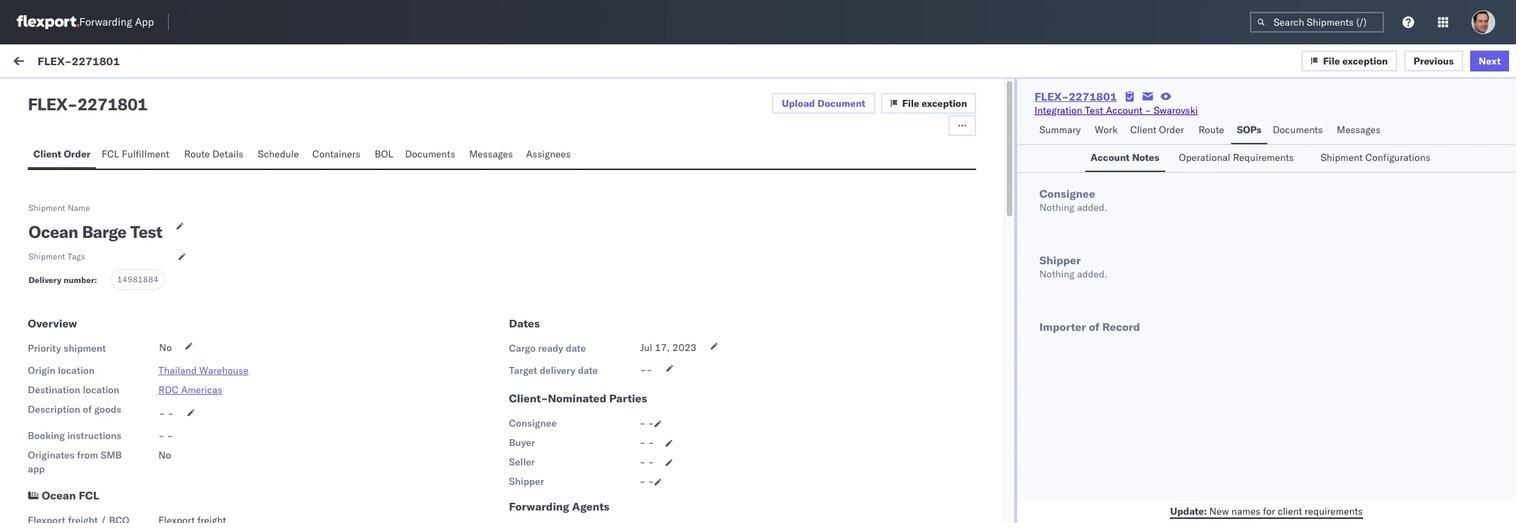 Task type: vqa. For each thing, say whether or not it's contained in the screenshot.
settings at the left bottom
no



Task type: locate. For each thing, give the bounding box(es) containing it.
0 vertical spatial account
[[1106, 104, 1143, 117]]

2023, up delivery
[[547, 345, 574, 358]]

1 horizontal spatial shipper
[[1040, 254, 1081, 268]]

1 vertical spatial consignee
[[509, 418, 557, 430]]

jul
[[640, 342, 652, 354]]

3 2023, from the top
[[547, 425, 574, 437]]

1 vertical spatial warehouse
[[96, 423, 148, 435]]

seller
[[509, 457, 535, 469]]

26, up target
[[529, 345, 544, 358]]

assignees
[[526, 148, 571, 161]]

0 vertical spatial pdt
[[617, 146, 635, 159]]

1 vertical spatial oct
[[511, 345, 527, 358]]

omkar savant down tags
[[67, 266, 129, 278]]

0 horizontal spatial documents button
[[400, 142, 464, 169]]

added. inside shipper nothing added.
[[1077, 268, 1108, 281]]

resize handle column header
[[488, 116, 505, 524], [819, 116, 836, 524], [1150, 116, 1167, 524], [1481, 116, 1498, 524]]

3 omkar savant from the top
[[67, 332, 129, 345]]

previous
[[1414, 55, 1454, 67]]

26, left 4:23
[[529, 146, 544, 159]]

1 vertical spatial test
[[130, 222, 162, 243]]

operational
[[1179, 151, 1231, 164]]

0 horizontal spatial exception
[[922, 97, 967, 110]]

shipper
[[1040, 254, 1081, 268], [509, 476, 544, 489]]

configurations
[[1366, 151, 1431, 164]]

1 omkar savant from the top
[[67, 200, 129, 212]]

0 horizontal spatial documents
[[405, 148, 455, 161]]

client up the notes
[[1130, 124, 1157, 136]]

work inside import work button
[[136, 57, 159, 69]]

containers button
[[307, 142, 369, 169]]

shipment tags
[[28, 252, 85, 262]]

thailand warehouse
[[158, 365, 249, 377]]

1 vertical spatial location
[[83, 384, 119, 397]]

ocean down app
[[42, 489, 76, 503]]

shipper nothing added.
[[1040, 254, 1108, 281]]

test inside integration test account - swarovski link
[[1085, 104, 1104, 117]]

no
[[159, 342, 172, 354], [158, 450, 171, 462]]

(0)
[[130, 88, 148, 101]]

work right related
[[1205, 120, 1223, 131]]

1 vertical spatial shipment
[[28, 203, 65, 213]]

names
[[1232, 506, 1261, 518]]

no up waka
[[159, 342, 172, 354]]

0 horizontal spatial messages
[[469, 148, 513, 161]]

work up external (3) on the top
[[40, 54, 76, 73]]

file exception button
[[1302, 50, 1397, 71], [1302, 50, 1397, 71], [881, 93, 976, 114], [881, 93, 976, 114]]

5 omkar from the top
[[67, 490, 97, 502]]

date down 3:30
[[578, 365, 598, 377]]

1 horizontal spatial client
[[1130, 124, 1157, 136]]

2 savant from the top
[[99, 266, 129, 278]]

2 pm from the top
[[600, 345, 615, 358]]

0 vertical spatial file exception
[[1323, 55, 1388, 67]]

operational requirements
[[1179, 151, 1294, 164]]

oct
[[511, 146, 527, 159], [511, 345, 527, 358], [511, 425, 527, 437]]

pm right 3:30
[[600, 345, 615, 358]]

pdt for oct 26, 2023, 4:23 pm pdt
[[617, 146, 635, 159]]

3 oct from the top
[[511, 425, 527, 437]]

1 vertical spatial messages
[[469, 148, 513, 161]]

location up the destination location
[[58, 365, 94, 377]]

forwarding down 'seller'
[[509, 500, 569, 514]]

2 horizontal spatial flex-
[[1173, 146, 1202, 159]]

1 vertical spatial forwarding
[[509, 500, 569, 514]]

2 resize handle column header from the left
[[819, 116, 836, 524]]

5 savant from the top
[[99, 490, 129, 502]]

work down integration test account - swarovski link
[[1095, 124, 1118, 136]]

1 vertical spatial client
[[33, 148, 61, 161]]

flex- right my
[[38, 54, 72, 68]]

omkar savant for floats
[[67, 332, 129, 345]]

oct left 4:23
[[511, 146, 527, 159]]

added. down account notes button
[[1077, 202, 1108, 214]]

omkar up whatever floats
[[67, 332, 97, 345]]

client order down swarovski
[[1130, 124, 1184, 136]]

route inside button
[[1199, 124, 1225, 136]]

2023, for 2:45
[[547, 425, 574, 437]]

omkar inside button
[[67, 490, 97, 502]]

shipment for shipment name
[[28, 203, 65, 213]]

0 vertical spatial ocean
[[28, 222, 78, 243]]

omkar for commendation
[[67, 266, 97, 278]]

external (3)
[[22, 88, 79, 101]]

0 vertical spatial of
[[1089, 320, 1100, 334]]

omkar savant
[[67, 200, 129, 212], [67, 266, 129, 278], [67, 332, 129, 345], [67, 399, 129, 412], [67, 490, 129, 502]]

documents up requirements
[[1273, 124, 1323, 136]]

1 vertical spatial route
[[184, 148, 210, 161]]

0 vertical spatial forwarding
[[79, 16, 132, 29]]

2 vertical spatial shipment
[[28, 252, 65, 262]]

omkar up latent messaging test.
[[67, 200, 97, 212]]

1 horizontal spatial of
[[1089, 320, 1100, 334]]

documents button right bol
[[400, 142, 464, 169]]

savant for commendation
[[99, 266, 129, 278]]

flex- up integration
[[1035, 90, 1069, 104]]

file down search shipments (/) text field
[[1323, 55, 1340, 67]]

1 26, from the top
[[529, 146, 544, 159]]

flex-2271801 up integration
[[1035, 90, 1117, 104]]

whatever floats
[[42, 356, 111, 368]]

0 horizontal spatial work
[[136, 57, 159, 69]]

26, up buyer
[[529, 425, 544, 437]]

route left 'details'
[[184, 148, 210, 161]]

shipment up latent
[[28, 203, 65, 213]]

documents button up requirements
[[1267, 117, 1331, 145]]

target delivery date
[[509, 365, 598, 377]]

0 horizontal spatial route
[[184, 148, 210, 161]]

ready
[[538, 343, 563, 355]]

pm
[[600, 146, 615, 159], [600, 345, 615, 358], [600, 425, 615, 437]]

2 vertical spatial flex-
[[1173, 146, 1202, 159]]

1 vertical spatial 26,
[[529, 345, 544, 358]]

5 omkar savant from the top
[[67, 490, 129, 502]]

file right "document"
[[902, 97, 919, 110]]

route up flex- 458574
[[1199, 124, 1225, 136]]

oct for oct 26, 2023, 3:30 pm pdt
[[511, 345, 527, 358]]

26, for oct 26, 2023, 3:30 pm pdt
[[529, 345, 544, 358]]

external
[[22, 88, 59, 101]]

savant down deal
[[99, 490, 129, 502]]

savant for messaging
[[99, 200, 129, 212]]

nothing up importer
[[1040, 268, 1075, 281]]

flex-2271801
[[38, 54, 120, 68], [1035, 90, 1117, 104]]

2023, left 4:23
[[547, 146, 574, 159]]

0 horizontal spatial file exception
[[902, 97, 967, 110]]

for
[[1263, 506, 1275, 518]]

nothing for consignee
[[1040, 202, 1075, 214]]

next button
[[1471, 50, 1509, 71]]

0 vertical spatial route
[[1199, 124, 1225, 136]]

of for description
[[83, 404, 92, 416]]

savant
[[99, 200, 129, 212], [99, 266, 129, 278], [99, 332, 129, 345], [99, 399, 129, 412], [99, 490, 129, 502]]

sops button
[[1232, 117, 1267, 145]]

shipper down 'seller'
[[509, 476, 544, 489]]

pm right 4:23
[[600, 146, 615, 159]]

1 vertical spatial of
[[83, 404, 92, 416]]

1 oct from the top
[[511, 146, 527, 159]]

1 horizontal spatial flex-
[[1035, 90, 1069, 104]]

0 vertical spatial no
[[159, 342, 172, 354]]

--
[[640, 364, 652, 377]]

flexport. image
[[17, 15, 79, 29]]

0 horizontal spatial of
[[83, 404, 92, 416]]

omkar savant up messaging
[[67, 200, 129, 212]]

0 vertical spatial 2023,
[[547, 146, 574, 159]]

omkar savant inside button
[[67, 490, 129, 502]]

0 horizontal spatial order
[[64, 148, 91, 161]]

shipment inside "button"
[[1321, 151, 1363, 164]]

account up work button
[[1106, 104, 1143, 117]]

1 pdt from the top
[[617, 146, 635, 159]]

1 vertical spatial account
[[1091, 151, 1130, 164]]

order
[[1159, 124, 1184, 136], [64, 148, 91, 161]]

shipper for shipper
[[509, 476, 544, 489]]

account down work button
[[1091, 151, 1130, 164]]

0 vertical spatial location
[[58, 365, 94, 377]]

messages button up shipment configurations
[[1331, 117, 1388, 145]]

shipment left configurations
[[1321, 151, 1363, 164]]

location up goods
[[83, 384, 119, 397]]

this
[[42, 450, 60, 463]]

1 nothing from the top
[[1040, 202, 1075, 214]]

date for cargo ready date
[[566, 343, 586, 355]]

client
[[1278, 506, 1302, 518]]

route for route
[[1199, 124, 1225, 136]]

1 pm from the top
[[600, 146, 615, 159]]

consignee up buyer
[[509, 418, 557, 430]]

2 added. from the top
[[1077, 268, 1108, 281]]

2023, for 4:23
[[547, 146, 574, 159]]

0 vertical spatial exception
[[1343, 55, 1388, 67]]

flex- down related
[[1173, 146, 1202, 159]]

exception:
[[44, 423, 93, 435]]

2 omkar savant from the top
[[67, 266, 129, 278]]

2 vertical spatial oct
[[511, 425, 527, 437]]

1 vertical spatial flex-
[[1035, 90, 1069, 104]]

0 horizontal spatial work
[[40, 54, 76, 73]]

work button
[[1089, 117, 1125, 145]]

0 vertical spatial date
[[566, 343, 586, 355]]

shipment up delivery
[[28, 252, 65, 262]]

client-
[[509, 392, 548, 406]]

route for route details
[[184, 148, 210, 161]]

work right import
[[136, 57, 159, 69]]

ocean fcl
[[42, 489, 99, 503]]

import work
[[104, 57, 159, 69]]

integration test account - swarovski link
[[1035, 104, 1198, 117]]

2 pdt from the top
[[617, 345, 635, 358]]

of left record
[[1089, 320, 1100, 334]]

1 horizontal spatial file
[[1323, 55, 1340, 67]]

0 horizontal spatial shipper
[[509, 476, 544, 489]]

pm for 2:45
[[600, 425, 615, 437]]

documents
[[1273, 124, 1323, 136], [405, 148, 455, 161]]

savant up barge
[[99, 200, 129, 212]]

added.
[[1077, 202, 1108, 214], [1077, 268, 1108, 281]]

client order button up shipment name
[[28, 142, 96, 169]]

1 savant from the top
[[99, 200, 129, 212]]

0 horizontal spatial client order
[[33, 148, 91, 161]]

savant up floats
[[99, 332, 129, 345]]

americas
[[181, 384, 222, 397]]

ocean
[[28, 222, 78, 243], [42, 489, 76, 503]]

messages left assignees
[[469, 148, 513, 161]]

1 vertical spatial shipper
[[509, 476, 544, 489]]

test.
[[122, 223, 142, 235]]

forwarding app link
[[17, 15, 154, 29]]

1 horizontal spatial fcl
[[102, 148, 119, 161]]

forwarding left app
[[79, 16, 132, 29]]

2 omkar from the top
[[67, 266, 97, 278]]

omkar savant down great
[[67, 490, 129, 502]]

0 horizontal spatial client
[[33, 148, 61, 161]]

latent
[[42, 223, 70, 235]]

- - for consignee
[[640, 418, 654, 430]]

1 horizontal spatial order
[[1159, 124, 1184, 136]]

0 horizontal spatial warehouse
[[96, 423, 148, 435]]

1 vertical spatial ocean
[[42, 489, 76, 503]]

omkar savant for commendation
[[67, 266, 129, 278]]

added. up importer of record
[[1077, 268, 1108, 281]]

savant up "exception: warehouse"
[[99, 399, 129, 412]]

0 horizontal spatial fcl
[[79, 489, 99, 503]]

3 pm from the top
[[600, 425, 615, 437]]

document
[[818, 97, 866, 110]]

0 vertical spatial warehouse
[[199, 365, 249, 377]]

work for my
[[40, 54, 76, 73]]

0 vertical spatial fcl
[[102, 148, 119, 161]]

2023, left 2:45
[[547, 425, 574, 437]]

1 horizontal spatial client order
[[1130, 124, 1184, 136]]

added. inside consignee nothing added.
[[1077, 202, 1108, 214]]

pdt left jul
[[617, 345, 635, 358]]

2 26, from the top
[[529, 345, 544, 358]]

2 vertical spatial 26,
[[529, 425, 544, 437]]

0 horizontal spatial client order button
[[28, 142, 96, 169]]

file
[[1323, 55, 1340, 67], [902, 97, 919, 110]]

- -
[[159, 408, 174, 420], [640, 418, 654, 430], [158, 430, 173, 443], [640, 437, 654, 450], [640, 457, 654, 469], [640, 476, 654, 489]]

nothing up shipper nothing added.
[[1040, 202, 1075, 214]]

commendation
[[95, 289, 161, 302]]

shipper down consignee nothing added.
[[1040, 254, 1081, 268]]

savant for floats
[[99, 332, 129, 345]]

3 pdt from the top
[[617, 425, 635, 437]]

parties
[[609, 392, 647, 406]]

0 vertical spatial 26,
[[529, 146, 544, 159]]

1 horizontal spatial messages
[[1337, 124, 1381, 136]]

oct 26, 2023, 4:23 pm pdt
[[511, 146, 635, 159]]

1 vertical spatial work
[[1205, 120, 1223, 131]]

route inside button
[[184, 148, 210, 161]]

boat! waka waka!
[[135, 356, 215, 368]]

pdt down parties
[[617, 425, 635, 437]]

nothing inside consignee nothing added.
[[1040, 202, 1075, 214]]

of left goods
[[83, 404, 92, 416]]

documents button
[[1267, 117, 1331, 145], [400, 142, 464, 169]]

1 vertical spatial no
[[158, 450, 171, 462]]

1 vertical spatial added.
[[1077, 268, 1108, 281]]

0 vertical spatial client
[[1130, 124, 1157, 136]]

ocean for ocean fcl
[[42, 489, 76, 503]]

pm right 2:45
[[600, 425, 615, 437]]

1 2023, from the top
[[547, 146, 574, 159]]

ocean down shipment name
[[28, 222, 78, 243]]

1 vertical spatial client order
[[33, 148, 91, 161]]

0 vertical spatial pm
[[600, 146, 615, 159]]

0 horizontal spatial file
[[902, 97, 919, 110]]

delivery
[[28, 275, 62, 286]]

requirements
[[1305, 506, 1363, 518]]

1 resize handle column header from the left
[[488, 116, 505, 524]]

- - for seller
[[640, 457, 654, 469]]

1 omkar from the top
[[67, 200, 97, 212]]

order down flex - 2271801
[[64, 148, 91, 161]]

messages up shipment configurations
[[1337, 124, 1381, 136]]

external (3) button
[[17, 82, 88, 109]]

0 vertical spatial nothing
[[1040, 202, 1075, 214]]

oct up target
[[511, 345, 527, 358]]

0 vertical spatial documents
[[1273, 124, 1323, 136]]

am
[[47, 289, 60, 302]]

fcl down originates from smb app
[[79, 489, 99, 503]]

nothing
[[1040, 202, 1075, 214], [1040, 268, 1075, 281]]

omkar down the destination location
[[67, 399, 97, 412]]

26, for oct 26, 2023, 4:23 pm pdt
[[529, 146, 544, 159]]

messages button left assignees
[[464, 142, 520, 169]]

3 omkar from the top
[[67, 332, 97, 345]]

forwarding
[[79, 16, 132, 29], [509, 500, 569, 514]]

exception
[[1343, 55, 1388, 67], [922, 97, 967, 110]]

forwarding inside forwarding app link
[[79, 16, 132, 29]]

2023, for 3:30
[[547, 345, 574, 358]]

warehouse up americas
[[199, 365, 249, 377]]

0 vertical spatial consignee
[[1040, 187, 1095, 201]]

oct for oct 26, 2023, 4:23 pm pdt
[[511, 146, 527, 159]]

description of goods
[[28, 404, 121, 416]]

route details button
[[179, 142, 252, 169]]

1 horizontal spatial work
[[1205, 120, 1223, 131]]

0 vertical spatial test
[[1085, 104, 1104, 117]]

client order for the left client order button
[[33, 148, 91, 161]]

4 savant from the top
[[99, 399, 129, 412]]

pdt for oct 26, 2023, 2:45 pm pdt
[[617, 425, 635, 437]]

client order down flex
[[33, 148, 91, 161]]

26, for oct 26, 2023, 2:45 pm pdt
[[529, 425, 544, 437]]

1 horizontal spatial messages button
[[1331, 117, 1388, 145]]

1 horizontal spatial exception
[[1343, 55, 1388, 67]]

nothing inside shipper nothing added.
[[1040, 268, 1075, 281]]

pdt right 4:23
[[617, 146, 635, 159]]

client down flex
[[33, 148, 61, 161]]

0 vertical spatial client order
[[1130, 124, 1184, 136]]

1 vertical spatial work
[[1095, 124, 1118, 136]]

account notes
[[1091, 151, 1160, 164]]

flex-
[[38, 54, 72, 68], [1035, 90, 1069, 104], [1173, 146, 1202, 159]]

originates
[[28, 450, 75, 462]]

omkar down originates from smb app
[[67, 490, 97, 502]]

order down swarovski
[[1159, 124, 1184, 136]]

consignee inside consignee nothing added.
[[1040, 187, 1095, 201]]

1 horizontal spatial work
[[1095, 124, 1118, 136]]

description
[[28, 404, 80, 416]]

consignee down summary button
[[1040, 187, 1095, 201]]

3 26, from the top
[[529, 425, 544, 437]]

4 omkar savant from the top
[[67, 399, 129, 412]]

1 horizontal spatial forwarding
[[509, 500, 569, 514]]

1 vertical spatial nothing
[[1040, 268, 1075, 281]]

2 vertical spatial 2023,
[[547, 425, 574, 437]]

fcl fulfillment
[[102, 148, 169, 161]]

omkar down tags
[[67, 266, 97, 278]]

1 horizontal spatial test
[[1085, 104, 1104, 117]]

work for related
[[1205, 120, 1223, 131]]

0 vertical spatial shipment
[[1321, 151, 1363, 164]]

1 vertical spatial flex-2271801
[[1035, 90, 1117, 104]]

oct up buyer
[[511, 425, 527, 437]]

omkar for floats
[[67, 332, 97, 345]]

booking
[[28, 430, 65, 443]]

no right deal
[[158, 450, 171, 462]]

3 savant from the top
[[99, 332, 129, 345]]

instructions
[[67, 430, 122, 443]]

omkar savant up floats
[[67, 332, 129, 345]]

omkar savant for messaging
[[67, 200, 129, 212]]

flex - 2271801
[[28, 94, 147, 115]]

1 vertical spatial fcl
[[79, 489, 99, 503]]

0 vertical spatial shipper
[[1040, 254, 1081, 268]]

2 oct from the top
[[511, 345, 527, 358]]

fcl left fulfillment
[[102, 148, 119, 161]]

app
[[28, 464, 45, 476]]

shipment configurations button
[[1315, 145, 1443, 172]]

shipper inside shipper nothing added.
[[1040, 254, 1081, 268]]

nothing for shipper
[[1040, 268, 1075, 281]]

warehouse down goods
[[96, 423, 148, 435]]

1 vertical spatial 2023,
[[547, 345, 574, 358]]

1 added. from the top
[[1077, 202, 1108, 214]]

0 vertical spatial messages
[[1337, 124, 1381, 136]]

oct for oct 26, 2023, 2:45 pm pdt
[[511, 425, 527, 437]]

savant right :
[[99, 266, 129, 278]]

date for target delivery date
[[578, 365, 598, 377]]

test down flex-2271801 "link"
[[1085, 104, 1104, 117]]

2 nothing from the top
[[1040, 268, 1075, 281]]

omkar savant up "exception: warehouse"
[[67, 399, 129, 412]]

assignees button
[[520, 142, 579, 169]]

client order button down swarovski
[[1125, 117, 1193, 145]]

my work
[[14, 54, 76, 73]]

2 2023, from the top
[[547, 345, 574, 358]]

agents
[[572, 500, 610, 514]]

1 vertical spatial date
[[578, 365, 598, 377]]

internal
[[93, 88, 127, 101]]

test right barge
[[130, 222, 162, 243]]

documents right the bol button
[[405, 148, 455, 161]]

internal (0)
[[93, 88, 148, 101]]

date right ready at left bottom
[[566, 343, 586, 355]]

warehouse for exception: warehouse
[[96, 423, 148, 435]]

flex-2271801 up (3)
[[38, 54, 120, 68]]



Task type: describe. For each thing, give the bounding box(es) containing it.
forwarding for forwarding app
[[79, 16, 132, 29]]

flex
[[28, 94, 67, 115]]

4:23
[[577, 146, 598, 159]]

related work item/shipment
[[1174, 120, 1282, 131]]

route button
[[1193, 117, 1232, 145]]

thailand
[[158, 365, 197, 377]]

forwarding agents
[[509, 500, 610, 514]]

ocean barge test
[[28, 222, 162, 243]]

summary button
[[1034, 117, 1089, 145]]

related
[[1174, 120, 1202, 131]]

exception: warehouse
[[44, 423, 148, 435]]

0 horizontal spatial test
[[130, 222, 162, 243]]

is
[[63, 450, 70, 463]]

waka
[[160, 356, 185, 368]]

(3)
[[61, 88, 79, 101]]

upload document
[[782, 97, 866, 110]]

oct 26, 2023, 2:45 pm pdt
[[511, 425, 635, 437]]

consignee nothing added.
[[1040, 187, 1108, 214]]

location for origin location
[[58, 365, 94, 377]]

this is a great deal
[[42, 450, 125, 463]]

internal (0) button
[[88, 82, 156, 109]]

cargo ready date
[[509, 343, 586, 355]]

pdt for oct 26, 2023, 3:30 pm pdt
[[617, 345, 635, 358]]

2023
[[673, 342, 697, 354]]

1 horizontal spatial flex-2271801
[[1035, 90, 1117, 104]]

fulfillment
[[122, 148, 169, 161]]

Search Shipments (/) text field
[[1250, 12, 1384, 33]]

dates
[[509, 317, 540, 331]]

target
[[509, 365, 537, 377]]

booking instructions
[[28, 430, 122, 443]]

forwarding for forwarding agents
[[509, 500, 569, 514]]

warehouse for thailand warehouse
[[199, 365, 249, 377]]

shipment for shipment tags
[[28, 252, 65, 262]]

client for right client order button
[[1130, 124, 1157, 136]]

client order for right client order button
[[1130, 124, 1184, 136]]

item/shipment
[[1225, 120, 1282, 131]]

1 vertical spatial documents
[[405, 148, 455, 161]]

this
[[168, 450, 184, 463]]

originates from smb app
[[28, 450, 122, 476]]

1 horizontal spatial file exception
[[1323, 55, 1388, 67]]

fcl inside button
[[102, 148, 119, 161]]

shipper for shipper nothing added.
[[1040, 254, 1081, 268]]

integration test account - swarovski
[[1035, 104, 1198, 117]]

my
[[14, 54, 36, 73]]

notes
[[1132, 151, 1160, 164]]

1 vertical spatial exception
[[922, 97, 967, 110]]

1 horizontal spatial documents button
[[1267, 117, 1331, 145]]

pm for 3:30
[[600, 345, 615, 358]]

client-nominated parties
[[509, 392, 647, 406]]

swarovski
[[1154, 104, 1198, 117]]

great
[[81, 450, 103, 463]]

work inside work button
[[1095, 124, 1118, 136]]

importer
[[1040, 320, 1086, 334]]

record
[[1102, 320, 1140, 334]]

requirements
[[1233, 151, 1294, 164]]

barge
[[82, 222, 126, 243]]

1 horizontal spatial documents
[[1273, 124, 1323, 136]]

14981884
[[117, 274, 159, 285]]

pm for 4:23
[[600, 146, 615, 159]]

comment
[[42, 156, 84, 169]]

added. for shipper
[[1077, 268, 1108, 281]]

consignee for consignee nothing added.
[[1040, 187, 1095, 201]]

shipment configurations
[[1321, 151, 1431, 164]]

17,
[[655, 342, 670, 354]]

destination
[[28, 384, 80, 397]]

added. for consignee
[[1077, 202, 1108, 214]]

number
[[64, 275, 94, 286]]

flex-2271801 link
[[1035, 90, 1117, 104]]

integration
[[1035, 104, 1083, 117]]

containers
[[312, 148, 361, 161]]

- - for description of goods
[[159, 408, 174, 420]]

omkar for messaging
[[67, 200, 97, 212]]

flex- 458574
[[1173, 146, 1238, 159]]

upload
[[782, 97, 815, 110]]

458574
[[1202, 146, 1238, 159]]

0 vertical spatial order
[[1159, 124, 1184, 136]]

thailand warehouse link
[[158, 365, 249, 377]]

deal
[[106, 450, 125, 463]]

location for destination location
[[83, 384, 119, 397]]

account inside integration test account - swarovski link
[[1106, 104, 1143, 117]]

bol button
[[369, 142, 400, 169]]

commendation report
[[95, 289, 190, 302]]

client for the left client order button
[[33, 148, 61, 161]]

0 vertical spatial flex-2271801
[[38, 54, 120, 68]]

delivery number :
[[28, 275, 97, 286]]

buyer
[[509, 437, 535, 450]]

tags
[[68, 252, 85, 262]]

consignee for consignee
[[509, 418, 557, 430]]

ocean for ocean barge test
[[28, 222, 78, 243]]

update:
[[1170, 506, 1207, 518]]

rdc
[[158, 384, 179, 397]]

- - for shipper
[[640, 476, 654, 489]]

priority
[[28, 343, 61, 355]]

3 resize handle column header from the left
[[1150, 116, 1167, 524]]

report
[[163, 289, 190, 302]]

of for importer
[[1089, 320, 1100, 334]]

rdc americas
[[158, 384, 222, 397]]

0 horizontal spatial messages button
[[464, 142, 520, 169]]

1 vertical spatial file
[[902, 97, 919, 110]]

previous button
[[1404, 50, 1464, 71]]

2:45
[[577, 425, 598, 437]]

overview
[[28, 317, 77, 331]]

cargo
[[509, 343, 536, 355]]

update: new names for client requirements
[[1170, 506, 1363, 518]]

with this
[[146, 450, 184, 463]]

0 horizontal spatial flex-
[[38, 54, 72, 68]]

1 horizontal spatial client order button
[[1125, 117, 1193, 145]]

0 vertical spatial file
[[1323, 55, 1340, 67]]

oct 26, 2023, 3:30 pm pdt
[[511, 345, 635, 358]]

importer of record
[[1040, 320, 1140, 334]]

- - for buyer
[[640, 437, 654, 450]]

shipment name
[[28, 203, 90, 213]]

import work button
[[99, 44, 164, 82]]

goods
[[94, 404, 121, 416]]

1 vertical spatial order
[[64, 148, 91, 161]]

account inside account notes button
[[1091, 151, 1130, 164]]

4 omkar from the top
[[67, 399, 97, 412]]

savant inside button
[[99, 490, 129, 502]]

shipment for shipment configurations
[[1321, 151, 1363, 164]]

4 resize handle column header from the left
[[1481, 116, 1498, 524]]

upload document button
[[772, 93, 875, 114]]



